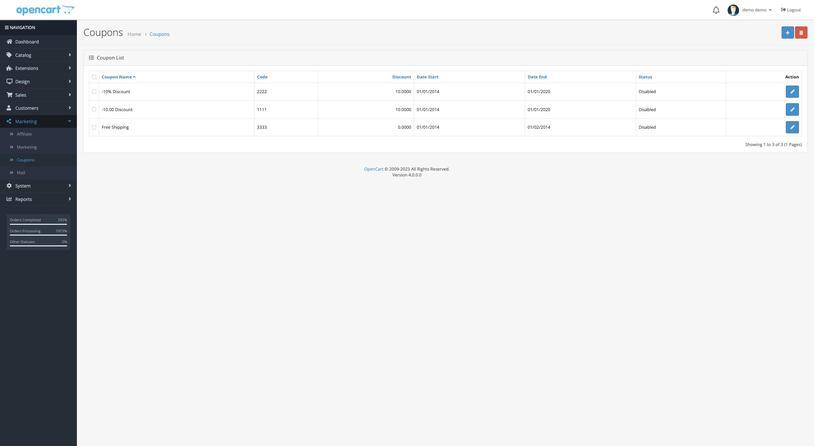Task type: locate. For each thing, give the bounding box(es) containing it.
0 horizontal spatial demo
[[743, 7, 754, 13]]

2 01/01/2014 from the top
[[417, 107, 439, 113]]

coupons up mail
[[17, 157, 34, 163]]

10.00
[[103, 107, 114, 113]]

coupon left list
[[97, 54, 115, 61]]

coupon list
[[96, 54, 124, 61]]

orders up the other
[[10, 229, 22, 234]]

1 horizontal spatial date
[[528, 74, 538, 80]]

action
[[785, 74, 799, 80]]

opencart image
[[16, 4, 74, 16]]

marketing
[[14, 118, 37, 125], [17, 144, 37, 150]]

marketing link
[[0, 115, 77, 128], [0, 141, 77, 154]]

0 vertical spatial 01/01/2014
[[417, 89, 439, 95]]

1 vertical spatial coupon
[[102, 74, 118, 80]]

1 01/01/2014 from the top
[[417, 89, 439, 95]]

2 10.0000 from the top
[[396, 107, 411, 113]]

2 disabled from the top
[[639, 107, 656, 113]]

1 vertical spatial discount
[[113, 89, 130, 95]]

1 vertical spatial -
[[102, 107, 103, 113]]

demo right demo demo image
[[743, 7, 754, 13]]

1 vertical spatial 10.0000
[[396, 107, 411, 113]]

coupons link
[[150, 31, 170, 37], [0, 154, 77, 167]]

coupons right 'home' link
[[150, 31, 170, 37]]

demo left caret down image in the right top of the page
[[755, 7, 767, 13]]

marketing link down affiliate on the top of page
[[0, 141, 77, 154]]

2 - from the top
[[102, 107, 103, 113]]

0 vertical spatial 10.0000
[[396, 89, 411, 95]]

1 3 from the left
[[772, 142, 775, 148]]

coupons link right 'home' link
[[150, 31, 170, 37]]

opencart
[[364, 166, 384, 172]]

0 horizontal spatial 3
[[772, 142, 775, 148]]

disabled
[[639, 89, 656, 95], [639, 107, 656, 113], [639, 124, 656, 130]]

2 marketing link from the top
[[0, 141, 77, 154]]

bars image
[[5, 26, 9, 30]]

coupon
[[97, 54, 115, 61], [102, 74, 118, 80]]

disabled for 1111
[[639, 107, 656, 113]]

- for 10%
[[102, 89, 103, 95]]

edit image for 2222
[[791, 90, 795, 94]]

10.0000 up 0.0000
[[396, 107, 411, 113]]

discount
[[392, 74, 411, 80], [113, 89, 130, 95], [115, 107, 133, 113]]

2 edit image from the top
[[791, 108, 795, 112]]

1 vertical spatial edit image
[[791, 108, 795, 112]]

0 vertical spatial coupons link
[[150, 31, 170, 37]]

orders up orders processing
[[10, 218, 22, 223]]

dashboard
[[14, 39, 39, 45]]

0 horizontal spatial coupons
[[17, 157, 34, 163]]

2 vertical spatial disabled
[[639, 124, 656, 130]]

1 vertical spatial 01/01/2020
[[528, 107, 550, 113]]

marketing down affiliate on the top of page
[[17, 144, 37, 150]]

2 date from the left
[[528, 74, 538, 80]]

start
[[428, 74, 439, 80]]

©
[[385, 166, 388, 172]]

0 vertical spatial marketing link
[[0, 115, 77, 128]]

1 - from the top
[[102, 89, 103, 95]]

1 vertical spatial marketing
[[17, 144, 37, 150]]

0 vertical spatial disabled
[[639, 89, 656, 95]]

2 demo from the left
[[755, 7, 767, 13]]

coupon for coupon list
[[97, 54, 115, 61]]

1 01/01/2020 from the top
[[528, 89, 550, 95]]

2 vertical spatial 01/01/2014
[[417, 124, 439, 130]]

system
[[14, 183, 31, 189]]

3
[[772, 142, 775, 148], [781, 142, 783, 148]]

discount for 1111
[[115, 107, 133, 113]]

01/01/2014 for 3333
[[417, 124, 439, 130]]

1 horizontal spatial demo
[[755, 7, 767, 13]]

date for date start
[[417, 74, 427, 80]]

disabled for 2222
[[639, 89, 656, 95]]

tag image
[[7, 52, 12, 58]]

2009-
[[389, 166, 400, 172]]

orders
[[10, 218, 22, 223], [10, 229, 22, 234]]

01/01/2020 up '01/02/2014'
[[528, 107, 550, 113]]

coupons
[[83, 26, 123, 39], [150, 31, 170, 37], [17, 157, 34, 163]]

1 vertical spatial coupons link
[[0, 154, 77, 167]]

caret down image
[[768, 8, 773, 12]]

statuses
[[21, 240, 35, 244]]

1 vertical spatial 01/01/2014
[[417, 107, 439, 113]]

of
[[776, 142, 780, 148]]

demo demo
[[739, 7, 768, 13]]

10%
[[103, 89, 112, 95]]

all
[[411, 166, 416, 172]]

mail link
[[0, 167, 77, 179]]

coupon up the 10%
[[102, 74, 118, 80]]

coupons link up mail
[[0, 154, 77, 167]]

0 vertical spatial 01/01/2020
[[528, 89, 550, 95]]

2 orders from the top
[[10, 229, 22, 234]]

status link
[[639, 74, 652, 80]]

to
[[767, 142, 771, 148]]

discount link
[[392, 74, 411, 80]]

2 01/01/2020 from the top
[[528, 107, 550, 113]]

user image
[[7, 105, 12, 111]]

01/01/2020 down date end on the top of page
[[528, 89, 550, 95]]

01/02/2014
[[528, 124, 550, 130]]

shipping
[[112, 124, 129, 130]]

0 horizontal spatial date
[[417, 74, 427, 80]]

3 edit image from the top
[[791, 125, 795, 130]]

opencart link
[[364, 166, 384, 172]]

catalog
[[14, 52, 31, 58]]

(1
[[784, 142, 788, 148]]

2 vertical spatial discount
[[115, 107, 133, 113]]

name
[[119, 74, 132, 80]]

date left end in the right of the page
[[528, 74, 538, 80]]

date start link
[[417, 74, 439, 80]]

add new image
[[786, 31, 790, 35]]

2 vertical spatial edit image
[[791, 125, 795, 130]]

0 vertical spatial coupon
[[97, 54, 115, 61]]

1 10.0000 from the top
[[396, 89, 411, 95]]

1 horizontal spatial 3
[[781, 142, 783, 148]]

orders for orders processing
[[10, 229, 22, 234]]

edit image for 3333
[[791, 125, 795, 130]]

01/01/2014
[[417, 89, 439, 95], [417, 107, 439, 113], [417, 124, 439, 130]]

01/01/2020
[[528, 89, 550, 95], [528, 107, 550, 113]]

1 vertical spatial disabled
[[639, 107, 656, 113]]

1 edit image from the top
[[791, 90, 795, 94]]

marketing link down the customers link
[[0, 115, 77, 128]]

0 vertical spatial -
[[102, 89, 103, 95]]

home image
[[7, 39, 12, 44]]

date end link
[[528, 74, 547, 80]]

1 disabled from the top
[[639, 89, 656, 95]]

0 vertical spatial orders
[[10, 218, 22, 223]]

10.0000 down discount link
[[396, 89, 411, 95]]

share alt image
[[7, 119, 12, 124]]

discount right the 10%
[[113, 89, 130, 95]]

completed
[[22, 218, 41, 223]]

10.0000
[[396, 89, 411, 95], [396, 107, 411, 113]]

sales link
[[0, 89, 77, 101]]

2222
[[257, 89, 267, 95]]

date left start
[[417, 74, 427, 80]]

discount left the date start link
[[392, 74, 411, 80]]

3 left the (1
[[781, 142, 783, 148]]

1 date from the left
[[417, 74, 427, 80]]

3 disabled from the top
[[639, 124, 656, 130]]

coupon for coupon name
[[102, 74, 118, 80]]

edit image
[[791, 90, 795, 94], [791, 108, 795, 112], [791, 125, 795, 130]]

- up "free"
[[102, 107, 103, 113]]

date
[[417, 74, 427, 80], [528, 74, 538, 80]]

01/01/2014 for 1111
[[417, 107, 439, 113]]

None checkbox
[[92, 90, 96, 94]]

1 vertical spatial orders
[[10, 229, 22, 234]]

logout
[[787, 7, 801, 13]]

version
[[393, 172, 407, 178]]

None checkbox
[[92, 75, 96, 79], [92, 107, 96, 112], [92, 125, 96, 130], [92, 75, 96, 79], [92, 107, 96, 112], [92, 125, 96, 130]]

01/01/2014 for 2222
[[417, 89, 439, 95]]

1 orders from the top
[[10, 218, 22, 223]]

coupons up coupon list
[[83, 26, 123, 39]]

1 vertical spatial marketing link
[[0, 141, 77, 154]]

orders processing
[[10, 229, 40, 234]]

-
[[102, 89, 103, 95], [102, 107, 103, 113]]

marketing up affiliate on the top of page
[[14, 118, 37, 125]]

extensions link
[[0, 62, 77, 75]]

3 01/01/2014 from the top
[[417, 124, 439, 130]]

- up 10.00 at the top left of page
[[102, 89, 103, 95]]

date start
[[417, 74, 439, 80]]

0 vertical spatial edit image
[[791, 90, 795, 94]]

discount right 10.00 at the top left of page
[[115, 107, 133, 113]]

3 left of
[[772, 142, 775, 148]]

demo
[[743, 7, 754, 13], [755, 7, 767, 13]]



Task type: describe. For each thing, give the bounding box(es) containing it.
puzzle piece image
[[7, 66, 12, 71]]

coupon name
[[102, 74, 132, 80]]

10.0000 for 2222
[[396, 89, 411, 95]]

dashboard link
[[0, 35, 77, 48]]

desktop image
[[7, 79, 12, 84]]

date for date end
[[528, 74, 538, 80]]

edit image for 1111
[[791, 108, 795, 112]]

design
[[14, 79, 30, 85]]

affiliate link
[[0, 128, 77, 141]]

design link
[[0, 75, 77, 88]]

home link
[[128, 31, 141, 37]]

demo demo image
[[728, 5, 739, 16]]

pages)
[[789, 142, 802, 148]]

home
[[128, 31, 141, 37]]

catalog link
[[0, 49, 77, 62]]

rights
[[417, 166, 429, 172]]

bell image
[[713, 6, 720, 14]]

reserved.
[[430, 166, 450, 172]]

affiliate
[[17, 131, 32, 137]]

1 horizontal spatial coupons
[[83, 26, 123, 39]]

free shipping
[[102, 124, 129, 130]]

1111
[[257, 107, 267, 113]]

0.0000
[[398, 124, 411, 130]]

3333
[[257, 124, 267, 130]]

showing 1 to 3 of 3 (1 pages)
[[746, 142, 802, 148]]

coupon name link
[[102, 74, 136, 80]]

sales
[[14, 92, 26, 98]]

other
[[10, 240, 20, 244]]

1973%
[[56, 229, 67, 234]]

0%
[[62, 240, 67, 244]]

1 demo from the left
[[743, 7, 754, 13]]

end
[[539, 74, 547, 80]]

01/01/2020 for 1111
[[528, 107, 550, 113]]

reports
[[14, 196, 32, 202]]

disabled for 3333
[[639, 124, 656, 130]]

code
[[257, 74, 268, 80]]

292%
[[58, 218, 67, 223]]

cog image
[[7, 183, 12, 189]]

code link
[[257, 74, 268, 80]]

date end
[[528, 74, 547, 80]]

processing
[[22, 229, 40, 234]]

1 horizontal spatial coupons link
[[150, 31, 170, 37]]

extensions
[[14, 65, 38, 71]]

reports link
[[0, 193, 77, 206]]

system link
[[0, 180, 77, 193]]

delete image
[[800, 31, 803, 35]]

sign out alt image
[[781, 7, 786, 12]]

other statuses
[[10, 240, 35, 244]]

01/01/2020 for 2222
[[528, 89, 550, 95]]

list
[[116, 54, 124, 61]]

customers
[[14, 105, 38, 111]]

orders completed
[[10, 218, 41, 223]]

shopping cart image
[[7, 92, 12, 97]]

opencart © 2009-2023 all rights reserved. version 4.0.0.0
[[364, 166, 450, 178]]

0 vertical spatial marketing
[[14, 118, 37, 125]]

2 3 from the left
[[781, 142, 783, 148]]

discount for 2222
[[113, 89, 130, 95]]

customers link
[[0, 102, 77, 115]]

showing
[[746, 142, 762, 148]]

1 marketing link from the top
[[0, 115, 77, 128]]

mail
[[17, 170, 25, 176]]

logout link
[[776, 0, 808, 20]]

-10.00 discount
[[102, 107, 133, 113]]

-10% discount
[[102, 89, 130, 95]]

4.0.0.0
[[409, 172, 422, 178]]

free
[[102, 124, 110, 130]]

- for 10.00
[[102, 107, 103, 113]]

0 horizontal spatial coupons link
[[0, 154, 77, 167]]

orders for orders completed
[[10, 218, 22, 223]]

1
[[763, 142, 766, 148]]

navigation
[[9, 25, 35, 30]]

demo demo link
[[725, 0, 776, 20]]

list image
[[89, 55, 94, 60]]

10.0000 for 1111
[[396, 107, 411, 113]]

2023
[[400, 166, 410, 172]]

chart bar image
[[7, 197, 12, 202]]

2 horizontal spatial coupons
[[150, 31, 170, 37]]

status
[[639, 74, 652, 80]]

0 vertical spatial discount
[[392, 74, 411, 80]]



Task type: vqa. For each thing, say whether or not it's contained in the screenshot.
Home
yes



